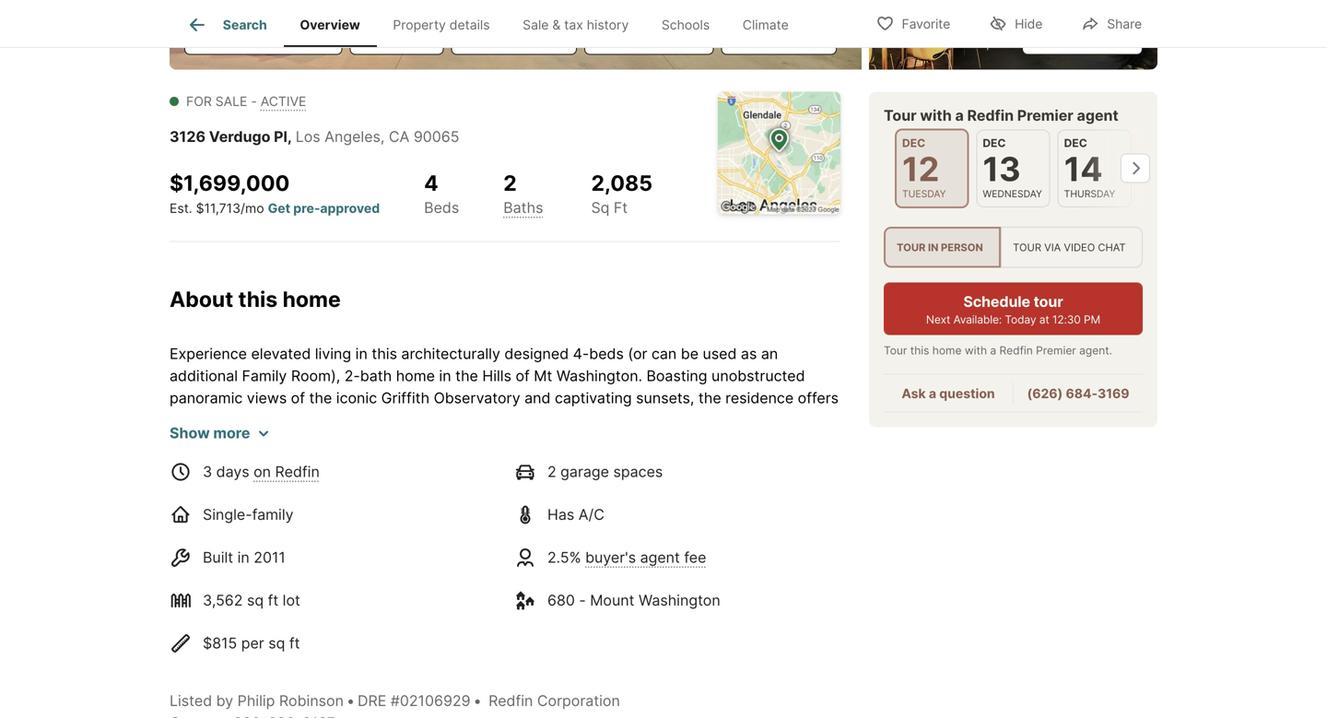 Task type: describe. For each thing, give the bounding box(es) containing it.
robinson
[[279, 692, 344, 710]]

at inside 'schedule tour next available: today at 12:30 pm'
[[1040, 313, 1050, 327]]

and down freeways
[[454, 477, 480, 495]]

2.5%
[[548, 548, 581, 566]]

tax
[[564, 17, 583, 32]]

0 horizontal spatial -
[[251, 94, 257, 109]]

4
[[424, 170, 439, 196]]

the up observatory
[[455, 367, 478, 385]]

sale & tax history tab
[[506, 3, 645, 47]]

offering
[[377, 566, 431, 584]]

bedroom.
[[240, 522, 307, 539]]

floor plans
[[492, 28, 561, 44]]

share
[[1107, 16, 1142, 32]]

2 for 2 garage spaces
[[548, 463, 556, 481]]

live/work
[[701, 544, 764, 562]]

tour for tour via video chat
[[1013, 241, 1042, 253]]

1 vertical spatial sq
[[247, 591, 264, 609]]

by
[[216, 692, 233, 710]]

2 horizontal spatial for
[[411, 499, 430, 517]]

show more button
[[170, 422, 269, 444]]

3d walkthrough button
[[184, 18, 343, 55]]

as
[[741, 345, 757, 363]]

redfin up the 13 on the top right of the page
[[967, 106, 1014, 124]]

to
[[417, 455, 431, 473]]

person
[[941, 241, 983, 253]]

about this home
[[170, 286, 341, 312]]

angeles
[[325, 128, 381, 146]]

observatory
[[434, 389, 521, 407]]

question
[[940, 386, 995, 402]]

this down 'room'
[[373, 522, 399, 539]]

experience
[[170, 345, 247, 363]]

favorite button
[[861, 4, 966, 42]]

whole-
[[700, 455, 749, 473]]

of left mt
[[516, 367, 530, 385]]

out,
[[635, 566, 662, 584]]

with inside experience elevated living in this architecturally designed 4-beds (or can be used as an additional family room), 2-bath home in the hills of mt washington. boasting unobstructed panoramic views of the iconic griffith observatory and captivating sunsets, the residence offers a unique perspective. inside, discover an updated kitchen, upgraded appliances, and distinctive 2-story cabinets, allowing for plenty of storage while seamlessly blending style and practicality. enjoy the convenience of proximity to freeways and embrace features like a whole-house water filtration system, a new nest thermostat and a security video entry system. the first level includes an additional family room for relaxation and gatherings, that could also be converted into a 4th bedroom. notably, this home features an enormous rooftop deck at nearly 1,300 sq ft —an unparalleled spot for entertainment and leisure. this perfectly situated live/work space with a spacious 2-car garage offering direct access. .. truly stands out, embodying the quintessence of luxury, functionality, and breathtaking vistas.
[[170, 566, 199, 584]]

nest
[[336, 477, 369, 495]]

security
[[496, 477, 552, 495]]

residence
[[726, 389, 794, 407]]

search
[[223, 17, 267, 32]]

1 vertical spatial ft
[[268, 591, 279, 609]]

the down room),
[[309, 389, 332, 407]]

video inside experience elevated living in this architecturally designed 4-beds (or can be used as an additional family room), 2-bath home in the hills of mt washington. boasting unobstructed panoramic views of the iconic griffith observatory and captivating sunsets, the residence offers a unique perspective. inside, discover an updated kitchen, upgraded appliances, and distinctive 2-story cabinets, allowing for plenty of storage while seamlessly blending style and practicality. enjoy the convenience of proximity to freeways and embrace features like a whole-house water filtration system, a new nest thermostat and a security video entry system. the first level includes an additional family room for relaxation and gatherings, that could also be converted into a 4th bedroom. notably, this home features an enormous rooftop deck at nearly 1,300 sq ft —an unparalleled spot for entertainment and leisure. this perfectly situated live/work space with a spacious 2-car garage offering direct access. .. truly stands out, embodying the quintessence of luxury, functionality, and breathtaking vistas.
[[556, 477, 595, 495]]

street
[[626, 28, 664, 44]]

redesign
[[763, 28, 821, 44]]

show more
[[170, 424, 250, 442]]

distinctive
[[763, 411, 835, 429]]

los
[[296, 128, 320, 146]]

history
[[587, 17, 629, 32]]

baths
[[503, 198, 543, 216]]

and up 'whole-' at the bottom right of page
[[723, 433, 750, 451]]

thermostat
[[373, 477, 450, 495]]

3126
[[170, 128, 206, 146]]

first
[[729, 477, 756, 495]]

built
[[203, 548, 233, 566]]

map entry image
[[718, 92, 841, 214]]

tour with a redfin premier agent
[[884, 106, 1119, 124]]

ca
[[389, 128, 410, 146]]

4-
[[573, 345, 589, 363]]

boasting
[[647, 367, 708, 385]]

hide button
[[974, 4, 1059, 42]]

schedule
[[964, 293, 1031, 311]]

#
[[391, 692, 400, 710]]

tour for tour with a redfin premier agent
[[884, 106, 917, 124]]

breathtaking
[[459, 588, 548, 606]]

days
[[216, 463, 249, 481]]

2.5% buyer's agent fee
[[548, 548, 706, 566]]

this down next
[[911, 344, 930, 357]]

system.
[[639, 477, 694, 495]]

listed
[[170, 692, 212, 710]]

favorite
[[902, 16, 951, 32]]

of left lot
[[267, 588, 281, 606]]

1 vertical spatial -
[[579, 591, 586, 609]]

next
[[926, 313, 951, 327]]

and down while
[[503, 455, 529, 473]]

1 vertical spatial premier
[[1036, 344, 1076, 357]]

this up bath
[[372, 345, 397, 363]]

pre-
[[293, 200, 320, 216]]

1,300
[[760, 522, 798, 539]]

property details tab
[[377, 3, 506, 47]]

dec 13 wednesday
[[983, 136, 1042, 200]]

..
[[536, 566, 544, 584]]

video inside list box
[[1064, 241, 1095, 253]]

this right about
[[238, 286, 278, 312]]

list box containing tour in person
[[884, 227, 1143, 268]]

an right as
[[761, 345, 778, 363]]

this
[[540, 544, 569, 562]]

sq inside experience elevated living in this architecturally designed 4-beds (or can be used as an additional family room), 2-bath home in the hills of mt washington. boasting unobstructed panoramic views of the iconic griffith observatory and captivating sunsets, the residence offers a unique perspective. inside, discover an updated kitchen, upgraded appliances, and distinctive 2-story cabinets, allowing for plenty of storage while seamlessly blending style and practicality. enjoy the convenience of proximity to freeways and embrace features like a whole-house water filtration system, a new nest thermostat and a security video entry system. the first level includes an additional family room for relaxation and gatherings, that could also be converted into a 4th bedroom. notably, this home features an enormous rooftop deck at nearly 1,300 sq ft —an unparalleled spot for entertainment and leisure. this perfectly situated live/work space with a spacious 2-car garage offering direct access. .. truly stands out, embodying the quintessence of luxury, functionality, and breathtaking vistas.
[[802, 522, 819, 539]]

and down residence
[[733, 411, 759, 429]]

enjoy
[[170, 455, 207, 473]]

2 3126 verdugo pl, los angeles, ca 90065 image from the left
[[869, 0, 1158, 70]]

washington
[[639, 591, 721, 609]]

0 horizontal spatial for
[[330, 544, 349, 562]]

0 horizontal spatial family
[[252, 505, 294, 523]]

and down mt
[[525, 389, 551, 407]]

street view button
[[584, 18, 714, 55]]

floor
[[492, 28, 524, 44]]

home up entertainment
[[403, 522, 442, 539]]

redfin left corporation
[[489, 692, 533, 710]]

1 • from the left
[[347, 692, 355, 710]]

in inside list box
[[928, 241, 939, 253]]

philip
[[238, 692, 275, 710]]

1 horizontal spatial for
[[354, 433, 373, 451]]

home down next
[[933, 344, 962, 357]]

1 horizontal spatial agent
[[1077, 106, 1119, 124]]

baths link
[[503, 198, 543, 216]]

climate
[[743, 17, 789, 32]]

2 for 2 baths
[[503, 170, 517, 196]]

3d walkthrough
[[226, 28, 327, 44]]

12
[[902, 149, 940, 189]]

an up 4th
[[232, 499, 249, 517]]

storage
[[443, 433, 496, 451]]

$1,699,000 est. $11,713 /mo get pre-approved
[[170, 170, 380, 216]]

$815 per sq ft
[[203, 634, 300, 652]]

allowing
[[293, 433, 350, 451]]

02106929
[[400, 692, 471, 710]]

sunsets,
[[636, 389, 694, 407]]

share button
[[1066, 4, 1158, 42]]

stands
[[584, 566, 631, 584]]

video
[[391, 28, 428, 44]]

street view
[[626, 28, 698, 44]]

offers
[[798, 389, 839, 407]]

system,
[[232, 477, 286, 495]]

buyer's
[[585, 548, 636, 566]]

an up the storage
[[436, 411, 453, 429]]

2 , from the left
[[381, 128, 385, 146]]

680 - mount washington
[[548, 591, 721, 609]]

show
[[170, 424, 210, 442]]

2 baths
[[503, 170, 543, 216]]

1 , from the left
[[288, 128, 292, 146]]

1 3126 verdugo pl, los angeles, ca 90065 image from the left
[[170, 0, 862, 70]]

50
[[1064, 28, 1081, 44]]

$815
[[203, 634, 237, 652]]

entertainment
[[353, 544, 451, 562]]



Task type: vqa. For each thing, say whether or not it's contained in the screenshot.
second ▾ from the right
no



Task type: locate. For each thing, give the bounding box(es) containing it.
• right 02106929 in the left bottom of the page
[[473, 692, 482, 710]]

premier down 12:30
[[1036, 344, 1076, 357]]

2 down seamlessly
[[548, 463, 556, 481]]

1 vertical spatial at
[[696, 522, 709, 539]]

tour up 12
[[884, 106, 917, 124]]

0 horizontal spatial video
[[556, 477, 595, 495]]

1 horizontal spatial dec
[[983, 136, 1006, 150]]

50 photos button
[[1022, 18, 1143, 55]]

1 horizontal spatial ft
[[289, 634, 300, 652]]

captivating
[[555, 389, 632, 407]]

while
[[500, 433, 537, 451]]

1 horizontal spatial video
[[1064, 241, 1095, 253]]

sq right per
[[268, 634, 285, 652]]

climate tab
[[726, 3, 805, 47]]

an up leisure.
[[507, 522, 524, 539]]

0 vertical spatial -
[[251, 94, 257, 109]]

and
[[525, 389, 551, 407], [733, 411, 759, 429], [723, 433, 750, 451], [503, 455, 529, 473], [454, 477, 480, 495], [506, 499, 532, 517], [456, 544, 482, 562], [429, 588, 455, 606]]

1 horizontal spatial •
[[473, 692, 482, 710]]

unparalleled
[[205, 544, 291, 562]]

home up living at the left
[[283, 286, 341, 312]]

1 vertical spatial additional
[[253, 499, 321, 517]]

0 horizontal spatial be
[[681, 345, 699, 363]]

0 vertical spatial premier
[[1017, 106, 1074, 124]]

ft inside experience elevated living in this architecturally designed 4-beds (or can be used as an additional family room), 2-bath home in the hills of mt washington. boasting unobstructed panoramic views of the iconic griffith observatory and captivating sunsets, the residence offers a unique perspective. inside, discover an updated kitchen, upgraded appliances, and distinctive 2-story cabinets, allowing for plenty of storage while seamlessly blending style and practicality. enjoy the convenience of proximity to freeways and embrace features like a whole-house water filtration system, a new nest thermostat and a security video entry system. the first level includes an additional family room for relaxation and gatherings, that could also be converted into a 4th bedroom. notably, this home features an enormous rooftop deck at nearly 1,300 sq ft —an unparalleled spot for entertainment and leisure. this perfectly situated live/work space with a spacious 2-car garage offering direct access. .. truly stands out, embodying the quintessence of luxury, functionality, and breathtaking vistas.
[[823, 522, 834, 539]]

be up boasting
[[681, 345, 699, 363]]

2 garage spaces
[[548, 463, 663, 481]]

tour left 'person'
[[897, 241, 926, 253]]

relaxation
[[434, 499, 502, 517]]

14
[[1064, 149, 1103, 189]]

$1,699,000
[[170, 170, 290, 196]]

of up nest
[[331, 455, 345, 473]]

style
[[686, 433, 719, 451]]

2 vertical spatial 2-
[[282, 566, 298, 584]]

dec up tuesday
[[902, 136, 926, 150]]

hide
[[1015, 16, 1043, 32]]

sq down spacious
[[247, 591, 264, 609]]

for sale - active
[[186, 94, 306, 109]]

tuesday
[[902, 188, 946, 200]]

enormous
[[529, 522, 598, 539]]

1 vertical spatial 2
[[548, 463, 556, 481]]

0 horizontal spatial ft
[[268, 591, 279, 609]]

- right 680
[[579, 591, 586, 609]]

0 vertical spatial video
[[1064, 241, 1095, 253]]

features down 'relaxation'
[[446, 522, 503, 539]]

1 horizontal spatial be
[[726, 499, 744, 517]]

with down available:
[[965, 344, 987, 357]]

in right built at the left of the page
[[237, 548, 250, 566]]

verdugo
[[209, 128, 271, 146]]

1 vertical spatial features
[[446, 522, 503, 539]]

at inside experience elevated living in this architecturally designed 4-beds (or can be used as an additional family room), 2-bath home in the hills of mt washington. boasting unobstructed panoramic views of the iconic griffith observatory and captivating sunsets, the residence offers a unique perspective. inside, discover an updated kitchen, upgraded appliances, and distinctive 2-story cabinets, allowing for plenty of storage while seamlessly blending style and practicality. enjoy the convenience of proximity to freeways and embrace features like a whole-house water filtration system, a new nest thermostat and a security video entry system. the first level includes an additional family room for relaxation and gatherings, that could also be converted into a 4th bedroom. notably, this home features an enormous rooftop deck at nearly 1,300 sq ft —an unparalleled spot for entertainment and leisure. this perfectly situated live/work space with a spacious 2-car garage offering direct access. .. truly stands out, embodying the quintessence of luxury, functionality, and breathtaking vistas.
[[696, 522, 709, 539]]

bath
[[360, 367, 392, 385]]

dec down 'tour with a redfin premier agent'
[[983, 136, 1006, 150]]

single-
[[203, 505, 252, 523]]

additional up panoramic
[[170, 367, 238, 385]]

for up proximity
[[354, 433, 373, 451]]

dec inside dec 14 thursday
[[1064, 136, 1088, 150]]

sale
[[523, 17, 549, 32]]

also
[[694, 499, 722, 517]]

schedule tour next available: today at 12:30 pm
[[926, 293, 1101, 327]]

$11,713
[[196, 200, 241, 216]]

for down thermostat
[[411, 499, 430, 517]]

plenty
[[377, 433, 421, 451]]

tour left the via
[[1013, 241, 1042, 253]]

family up 'notably,'
[[325, 499, 367, 517]]

1 horizontal spatial 2-
[[282, 566, 298, 584]]

13
[[983, 149, 1021, 189]]

new
[[303, 477, 332, 495]]

0 horizontal spatial garage
[[324, 566, 373, 584]]

list box
[[884, 227, 1143, 268]]

2 vertical spatial with
[[170, 566, 199, 584]]

used
[[703, 345, 737, 363]]

tour for tour in person
[[897, 241, 926, 253]]

ft
[[823, 522, 834, 539], [268, 591, 279, 609], [289, 634, 300, 652]]

- right sale
[[251, 94, 257, 109]]

1 vertical spatial be
[[726, 499, 744, 517]]

2 inside 2 baths
[[503, 170, 517, 196]]

appliances,
[[650, 411, 729, 429]]

ft right per
[[289, 634, 300, 652]]

0 horizontal spatial •
[[347, 692, 355, 710]]

2 dec from the left
[[983, 136, 1006, 150]]

discover
[[373, 411, 432, 429]]

0 vertical spatial agent
[[1077, 106, 1119, 124]]

1 horizontal spatial garage
[[561, 463, 609, 481]]

1 vertical spatial agent
[[640, 548, 680, 566]]

0 vertical spatial 2
[[503, 170, 517, 196]]

1 vertical spatial 2-
[[170, 433, 185, 451]]

tour for tour this home with a redfin premier agent.
[[884, 344, 907, 357]]

more
[[213, 424, 250, 442]]

perspective.
[[233, 411, 319, 429]]

2 • from the left
[[473, 692, 482, 710]]

redfin down today
[[1000, 344, 1033, 357]]

video up gatherings,
[[556, 477, 595, 495]]

additional up bedroom.
[[253, 499, 321, 517]]

1 vertical spatial with
[[965, 344, 987, 357]]

/mo
[[241, 200, 264, 216]]

dec inside dec 12 tuesday
[[902, 136, 926, 150]]

the up appliances,
[[699, 389, 721, 407]]

0 horizontal spatial agent
[[640, 548, 680, 566]]

0 horizontal spatial sq
[[247, 591, 264, 609]]

0 vertical spatial with
[[920, 106, 952, 124]]

2- up iconic
[[345, 367, 360, 385]]

1 dec from the left
[[902, 136, 926, 150]]

overview tab
[[284, 3, 377, 47]]

premier up 'dec 13 wednesday'
[[1017, 106, 1074, 124]]

0 vertical spatial features
[[599, 455, 656, 473]]

0 vertical spatial sq
[[802, 522, 819, 539]]

agent down deck
[[640, 548, 680, 566]]

deck
[[658, 522, 692, 539]]

0 horizontal spatial 2
[[503, 170, 517, 196]]

1 horizontal spatial -
[[579, 591, 586, 609]]

0 horizontal spatial at
[[696, 522, 709, 539]]

0 vertical spatial ft
[[823, 522, 834, 539]]

dec up thursday
[[1064, 136, 1088, 150]]

premier
[[1017, 106, 1074, 124], [1036, 344, 1076, 357]]

dec
[[902, 136, 926, 150], [983, 136, 1006, 150], [1064, 136, 1088, 150]]

1 horizontal spatial features
[[599, 455, 656, 473]]

and down direct at the left of page
[[429, 588, 455, 606]]

and up direct at the left of page
[[456, 544, 482, 562]]

1 vertical spatial for
[[411, 499, 430, 517]]

dec inside 'dec 13 wednesday'
[[983, 136, 1006, 150]]

has a/c
[[548, 505, 605, 523]]

at down tour
[[1040, 313, 1050, 327]]

agent up dec 14 thursday
[[1077, 106, 1119, 124]]

0 horizontal spatial dec
[[902, 136, 926, 150]]

4 beds
[[424, 170, 459, 216]]

single-family
[[203, 505, 294, 523]]

garage up functionality,
[[324, 566, 373, 584]]

with up dec 12 tuesday
[[920, 106, 952, 124]]

family down system,
[[252, 505, 294, 523]]

0 horizontal spatial 2-
[[170, 433, 185, 451]]

house
[[748, 455, 791, 473]]

filtration
[[170, 477, 227, 495]]

agent.
[[1080, 344, 1113, 357]]

family inside experience elevated living in this architecturally designed 4-beds (or can be used as an additional family room), 2-bath home in the hills of mt washington. boasting unobstructed panoramic views of the iconic griffith observatory and captivating sunsets, the residence offers a unique perspective. inside, discover an updated kitchen, upgraded appliances, and distinctive 2-story cabinets, allowing for plenty of storage while seamlessly blending style and practicality. enjoy the convenience of proximity to freeways and embrace features like a whole-house water filtration system, a new nest thermostat and a security video entry system. the first level includes an additional family room for relaxation and gatherings, that could also be converted into a 4th bedroom. notably, this home features an enormous rooftop deck at nearly 1,300 sq ft —an unparalleled spot for entertainment and leisure. this perfectly situated live/work space with a spacious 2-car garage offering direct access. .. truly stands out, embodying the quintessence of luxury, functionality, and breathtaking vistas.
[[325, 499, 367, 517]]

3,562
[[203, 591, 243, 609]]

redfin
[[967, 106, 1014, 124], [1000, 344, 1033, 357], [275, 463, 320, 481], [489, 692, 533, 710]]

next image
[[1121, 154, 1150, 183]]

architecturally
[[401, 345, 500, 363]]

listed by philip robinson • dre # 02106929 • redfin corporation
[[170, 692, 620, 710]]

0 vertical spatial for
[[354, 433, 373, 451]]

2011
[[254, 548, 286, 566]]

notably,
[[311, 522, 369, 539]]

pl
[[274, 128, 288, 146]]

None button
[[895, 129, 969, 208], [977, 130, 1051, 207], [1058, 130, 1132, 207], [895, 129, 969, 208], [977, 130, 1051, 207], [1058, 130, 1132, 207]]

1 horizontal spatial additional
[[253, 499, 321, 517]]

in left 'person'
[[928, 241, 939, 253]]

3126 verdugo pl, los angeles, ca 90065 image
[[170, 0, 862, 70], [869, 0, 1158, 70]]

0 vertical spatial at
[[1040, 313, 1050, 327]]

room
[[371, 499, 406, 517]]

direct
[[435, 566, 475, 584]]

with down —an
[[170, 566, 199, 584]]

1 horizontal spatial 3126 verdugo pl, los angeles, ca 90065 image
[[869, 0, 1158, 70]]

1 horizontal spatial ,
[[381, 128, 385, 146]]

2 vertical spatial ft
[[289, 634, 300, 652]]

approved
[[320, 200, 380, 216]]

mt
[[534, 367, 552, 385]]

3
[[203, 463, 212, 481]]

of down room),
[[291, 389, 305, 407]]

2 up baths
[[503, 170, 517, 196]]

ft
[[614, 199, 628, 217]]

0 horizontal spatial features
[[446, 522, 503, 539]]

converted
[[748, 499, 819, 517]]

ft left lot
[[268, 591, 279, 609]]

sq up space
[[802, 522, 819, 539]]

the down story
[[211, 455, 234, 473]]

0 horizontal spatial ,
[[288, 128, 292, 146]]

0 vertical spatial additional
[[170, 367, 238, 385]]

0 horizontal spatial additional
[[170, 367, 238, 385]]

3 dec from the left
[[1064, 136, 1088, 150]]

(626) 684-3169 link
[[1027, 386, 1130, 402]]

dec for 12
[[902, 136, 926, 150]]

2 horizontal spatial sq
[[802, 522, 819, 539]]

fee
[[684, 548, 706, 566]]

features up entry
[[599, 455, 656, 473]]

of up to
[[425, 433, 439, 451]]

, left los
[[288, 128, 292, 146]]

ft right 1,300 at the bottom right
[[823, 522, 834, 539]]

3d
[[226, 28, 244, 44]]

for down 'notably,'
[[330, 544, 349, 562]]

tour
[[1034, 293, 1063, 311]]

tour this home with a redfin premier agent.
[[884, 344, 1113, 357]]

• left dre
[[347, 692, 355, 710]]

in down architecturally
[[439, 367, 451, 385]]

unique
[[182, 411, 229, 429]]

be up nearly
[[726, 499, 744, 517]]

schools tab
[[645, 3, 726, 47]]

0 vertical spatial be
[[681, 345, 699, 363]]

for
[[186, 94, 212, 109]]

and down security
[[506, 499, 532, 517]]

0 horizontal spatial with
[[170, 566, 199, 584]]

tab list
[[170, 0, 820, 47]]

pm
[[1084, 313, 1101, 327]]

1 horizontal spatial 2
[[548, 463, 556, 481]]

panoramic
[[170, 389, 243, 407]]

1 horizontal spatial at
[[1040, 313, 1050, 327]]

home up griffith
[[396, 367, 435, 385]]

1 horizontal spatial with
[[920, 106, 952, 124]]

2- up enjoy
[[170, 433, 185, 451]]

1 vertical spatial garage
[[324, 566, 373, 584]]

about
[[170, 286, 233, 312]]

perfectly
[[573, 544, 636, 562]]

be
[[681, 345, 699, 363], [726, 499, 744, 517]]

that
[[619, 499, 647, 517]]

ask
[[902, 386, 926, 402]]

dec for 14
[[1064, 136, 1088, 150]]

designed
[[505, 345, 569, 363]]

0 vertical spatial garage
[[561, 463, 609, 481]]

video right the via
[[1064, 241, 1095, 253]]

garage inside experience elevated living in this architecturally designed 4-beds (or can be used as an additional family room), 2-bath home in the hills of mt washington. boasting unobstructed panoramic views of the iconic griffith observatory and captivating sunsets, the residence offers a unique perspective. inside, discover an updated kitchen, upgraded appliances, and distinctive 2-story cabinets, allowing for plenty of storage while seamlessly blending style and practicality. enjoy the convenience of proximity to freeways and embrace features like a whole-house water filtration system, a new nest thermostat and a security video entry system. the first level includes an additional family room for relaxation and gatherings, that could also be converted into a 4th bedroom. notably, this home features an enormous rooftop deck at nearly 1,300 sq ft —an unparalleled spot for entertainment and leisure. this perfectly situated live/work space with a spacious 2-car garage offering direct access. .. truly stands out, embodying the quintessence of luxury, functionality, and breathtaking vistas.
[[324, 566, 373, 584]]

chat
[[1098, 241, 1126, 253]]

2 horizontal spatial 2-
[[345, 367, 360, 385]]

3 days on redfin
[[203, 463, 320, 481]]

property
[[393, 17, 446, 32]]

gatherings,
[[537, 499, 615, 517]]

at down also
[[696, 522, 709, 539]]

features
[[599, 455, 656, 473], [446, 522, 503, 539]]

0 vertical spatial 2-
[[345, 367, 360, 385]]

the down live/work
[[748, 566, 771, 584]]

2 vertical spatial for
[[330, 544, 349, 562]]

1 horizontal spatial family
[[325, 499, 367, 517]]

1 horizontal spatial sq
[[268, 634, 285, 652]]

2 vertical spatial sq
[[268, 634, 285, 652]]

floor plans button
[[451, 18, 577, 55]]

2 horizontal spatial dec
[[1064, 136, 1088, 150]]

rooftop
[[602, 522, 653, 539]]

1 vertical spatial video
[[556, 477, 595, 495]]

property details
[[393, 17, 490, 32]]

, left ca at the left top
[[381, 128, 385, 146]]

3,562 sq ft lot
[[203, 591, 300, 609]]

schools
[[662, 17, 710, 32]]

tour up ask in the right bottom of the page
[[884, 344, 907, 357]]

tab list containing search
[[170, 0, 820, 47]]

680
[[548, 591, 575, 609]]

redfin right on
[[275, 463, 320, 481]]

90065
[[414, 128, 460, 146]]

lot
[[283, 591, 300, 609]]

garage down seamlessly
[[561, 463, 609, 481]]

2 horizontal spatial with
[[965, 344, 987, 357]]

0 horizontal spatial 3126 verdugo pl, los angeles, ca 90065 image
[[170, 0, 862, 70]]

ask a question link
[[902, 386, 995, 402]]

(626) 684-3169
[[1027, 386, 1130, 402]]

2- up lot
[[282, 566, 298, 584]]

dec for 13
[[983, 136, 1006, 150]]

in up bath
[[356, 345, 368, 363]]

2 horizontal spatial ft
[[823, 522, 834, 539]]



